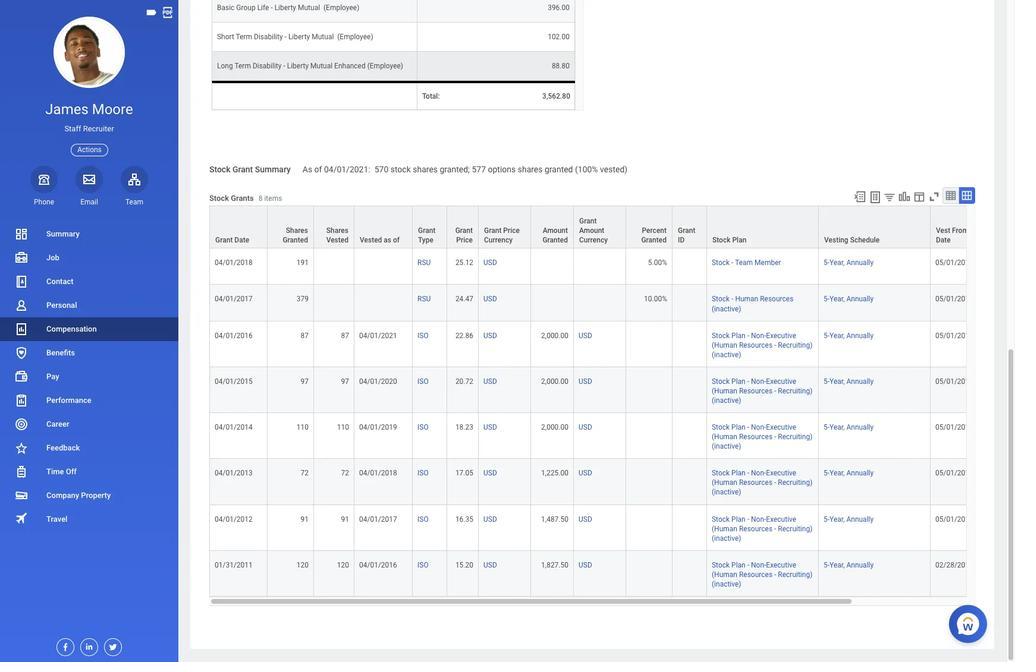 Task type: vqa. For each thing, say whether or not it's contained in the screenshot.
3rd 5-Year, Annually from the bottom of the page
yes



Task type: locate. For each thing, give the bounding box(es) containing it.
iso left 15.20
[[417, 561, 429, 570]]

8 5-year, annually link from the top
[[824, 559, 874, 570]]

2 stock plan - non-executive (human resources - recruiting) (inactive) link from the top
[[712, 375, 813, 405]]

workday assistant region
[[949, 601, 992, 643]]

120
[[297, 561, 309, 570], [337, 561, 349, 570]]

grant up 25.12
[[455, 227, 473, 235]]

5 stock plan - non-executive (human resources - recruiting) (inactive) link from the top
[[712, 513, 813, 543]]

16.35
[[455, 515, 473, 524]]

grant amount currency column header
[[574, 206, 626, 249]]

price inside the grant price currency
[[503, 227, 520, 235]]

5 (inactive) from the top
[[712, 489, 741, 497]]

time
[[46, 467, 64, 476]]

grant
[[233, 165, 253, 175], [579, 217, 597, 226], [418, 227, 436, 235], [455, 227, 473, 235], [484, 227, 502, 235], [678, 227, 695, 235], [215, 236, 233, 245]]

currency inside the grant price currency
[[484, 236, 513, 245]]

1 date from the left
[[235, 236, 249, 245]]

2 (inactive) from the top
[[712, 351, 741, 359]]

1 rsu link from the top
[[417, 256, 431, 267]]

term right the long
[[235, 62, 251, 70]]

as
[[303, 165, 312, 175]]

price inside grant price
[[456, 236, 473, 245]]

plan
[[732, 236, 747, 245], [732, 332, 746, 340], [732, 378, 746, 386], [732, 423, 746, 432], [732, 469, 746, 478], [732, 515, 746, 524], [732, 561, 746, 570]]

5-year, annually for 05/01/2018
[[824, 259, 874, 267]]

export to excel image
[[853, 190, 866, 204]]

annually for 05/01/2017
[[847, 295, 874, 304]]

(employee)
[[324, 4, 359, 12], [337, 33, 373, 41], [367, 62, 403, 70]]

recruiting) for 02/28/2011
[[778, 571, 813, 579]]

5- for 05/01/2014
[[824, 423, 830, 432]]

row containing 04/01/2012
[[209, 505, 1015, 551]]

iso link left 17.05
[[417, 467, 429, 478]]

1 non- from the top
[[751, 332, 766, 340]]

2 vertical spatial mutual
[[310, 62, 333, 70]]

liberty for long
[[287, 62, 309, 70]]

james moore
[[45, 101, 133, 118]]

570
[[374, 165, 388, 175]]

1 vertical spatial price
[[456, 236, 473, 245]]

granted for shares
[[283, 236, 308, 245]]

stock plan - non-executive (human resources - recruiting) (inactive) link for 02/28/2011
[[712, 559, 813, 589]]

6 stock plan - non-executive (human resources - recruiting) (inactive) from the top
[[712, 561, 813, 589]]

0 horizontal spatial summary
[[46, 230, 80, 238]]

5 year, from the top
[[830, 423, 845, 432]]

grant up the type
[[418, 227, 436, 235]]

team
[[125, 198, 143, 206], [735, 259, 753, 267]]

iso for 04/01/2017
[[417, 515, 429, 524]]

iso link left the 20.72
[[417, 375, 429, 386]]

iso link left 15.20
[[417, 559, 429, 570]]

of inside vested as of popup button
[[393, 236, 400, 245]]

0 horizontal spatial shares
[[413, 165, 438, 175]]

4 iso from the top
[[417, 469, 429, 478]]

iso left the 18.23
[[417, 423, 429, 432]]

5-year, annually for 05/01/2016
[[824, 332, 874, 340]]

8 5-year, annually from the top
[[824, 561, 874, 570]]

1 5- from the top
[[824, 259, 830, 267]]

term for long
[[235, 62, 251, 70]]

7 5- from the top
[[824, 515, 830, 524]]

company
[[46, 491, 79, 500]]

shares up 191
[[286, 227, 308, 235]]

mutual up long term disability - liberty mutual enhanced (employee)
[[312, 33, 334, 41]]

0 horizontal spatial of
[[314, 165, 322, 175]]

05/01/2015
[[935, 378, 973, 386]]

1 vertical spatial mutual
[[312, 33, 334, 41]]

1 executive from the top
[[766, 332, 796, 340]]

email james moore element
[[76, 197, 103, 207]]

0 horizontal spatial amount
[[543, 227, 568, 235]]

1 vertical spatial rsu link
[[417, 293, 431, 304]]

currency right grant price in the left top of the page
[[484, 236, 513, 245]]

stock plan
[[712, 236, 747, 245]]

stock for 22.86
[[712, 332, 730, 340]]

1 horizontal spatial shares
[[326, 227, 349, 235]]

8 year, from the top
[[830, 561, 845, 570]]

resources for 05/01/2015
[[739, 387, 773, 395]]

rsu for 25.12
[[417, 259, 431, 267]]

vested as of button
[[354, 207, 412, 248]]

2,000.00 for 22.86
[[541, 332, 569, 340]]

4 5-year, annually from the top
[[824, 378, 874, 386]]

iso link for 04/01/2021
[[417, 329, 429, 340]]

life
[[257, 4, 269, 12]]

0 horizontal spatial 04/01/2018
[[215, 259, 253, 267]]

row containing 01/31/2011
[[209, 551, 1015, 597]]

recruiter
[[83, 124, 114, 133]]

grant for grant price
[[455, 227, 473, 235]]

0 horizontal spatial 97
[[301, 378, 309, 386]]

grant price column header
[[447, 206, 479, 249]]

0 horizontal spatial 120
[[297, 561, 309, 570]]

3 (human from the top
[[712, 433, 737, 441]]

(inactive) for 05/01/2014
[[712, 443, 741, 451]]

price for grant price
[[456, 236, 473, 245]]

row
[[212, 0, 575, 23], [212, 23, 575, 52], [212, 52, 575, 81], [212, 81, 575, 110], [209, 206, 1015, 249], [209, 249, 1015, 285], [209, 285, 1015, 322], [209, 322, 1015, 367], [209, 367, 1015, 413], [209, 413, 1015, 459], [209, 459, 1015, 505], [209, 505, 1015, 551], [209, 551, 1015, 597]]

non- for 05/01/2016
[[751, 332, 766, 340]]

company property image
[[14, 489, 29, 503]]

iso link left the 18.23
[[417, 421, 429, 432]]

22.86
[[455, 332, 473, 340]]

grant type
[[418, 227, 436, 245]]

vested left as
[[360, 236, 382, 245]]

3 5-year, annually link from the top
[[824, 329, 874, 340]]

row containing total:
[[212, 81, 575, 110]]

6 executive from the top
[[766, 561, 796, 570]]

8 5- from the top
[[824, 561, 830, 570]]

shares right shares granted
[[326, 227, 349, 235]]

7 (inactive) from the top
[[712, 580, 741, 589]]

1 72 from the left
[[301, 469, 309, 478]]

time off link
[[0, 460, 178, 484]]

0 vertical spatial (employee)
[[324, 4, 359, 12]]

7 annually from the top
[[847, 515, 874, 524]]

5-year, annually link for 05/01/2017
[[824, 293, 874, 304]]

5.00%
[[648, 259, 667, 267]]

toolbar
[[848, 187, 975, 206]]

1 vertical spatial of
[[393, 236, 400, 245]]

2 granted from the left
[[543, 236, 568, 245]]

1 horizontal spatial amount
[[579, 227, 604, 235]]

stock plan - non-executive (human resources - recruiting) (inactive) link
[[712, 329, 813, 359], [712, 375, 813, 405], [712, 421, 813, 451], [712, 467, 813, 497], [712, 513, 813, 543], [712, 559, 813, 589]]

5-year, annually for 05/01/2012
[[824, 515, 874, 524]]

1 120 from the left
[[297, 561, 309, 570]]

granted
[[283, 236, 308, 245], [543, 236, 568, 245], [641, 236, 667, 245]]

1 horizontal spatial of
[[393, 236, 400, 245]]

iso
[[417, 332, 429, 340], [417, 378, 429, 386], [417, 423, 429, 432], [417, 469, 429, 478], [417, 515, 429, 524], [417, 561, 429, 570]]

summary
[[255, 165, 291, 175], [46, 230, 80, 238]]

shares inside shares vested
[[326, 227, 349, 235]]

0 horizontal spatial shares
[[286, 227, 308, 235]]

0 vertical spatial price
[[503, 227, 520, 235]]

shares right options
[[518, 165, 543, 175]]

iso left 16.35
[[417, 515, 429, 524]]

year, for 05/01/2014
[[830, 423, 845, 432]]

1 year, from the top
[[830, 259, 845, 267]]

0 horizontal spatial vested
[[326, 236, 349, 245]]

0 vertical spatial liberty
[[275, 4, 296, 12]]

grant price
[[455, 227, 473, 245]]

(human for 05/01/2015
[[712, 387, 737, 395]]

grant for grant price currency
[[484, 227, 502, 235]]

4 annually from the top
[[847, 378, 874, 386]]

disability down short term disability - liberty mutual  (employee)
[[253, 62, 282, 70]]

2 vertical spatial liberty
[[287, 62, 309, 70]]

5- for 05/01/2017
[[824, 295, 830, 304]]

rsu link
[[417, 256, 431, 267], [417, 293, 431, 304]]

6 non- from the top
[[751, 561, 766, 570]]

vesting schedule
[[824, 236, 880, 245]]

7 year, from the top
[[830, 515, 845, 524]]

currency for price
[[484, 236, 513, 245]]

pay
[[46, 372, 59, 381]]

5 5-year, annually link from the top
[[824, 421, 874, 432]]

view printable version (pdf) image
[[161, 6, 174, 19]]

year,
[[830, 259, 845, 267], [830, 295, 845, 304], [830, 332, 845, 340], [830, 378, 845, 386], [830, 423, 845, 432], [830, 469, 845, 478], [830, 515, 845, 524], [830, 561, 845, 570]]

72
[[301, 469, 309, 478], [341, 469, 349, 478]]

0 horizontal spatial 91
[[301, 515, 309, 524]]

liberty down short term disability - liberty mutual  (employee)
[[287, 62, 309, 70]]

1 vertical spatial 04/01/2018
[[359, 469, 397, 478]]

0 vertical spatial rsu link
[[417, 256, 431, 267]]

usd
[[484, 259, 497, 267], [484, 295, 497, 304], [484, 332, 497, 340], [579, 332, 592, 340], [484, 378, 497, 386], [579, 378, 592, 386], [484, 423, 497, 432], [579, 423, 592, 432], [484, 469, 497, 478], [579, 469, 592, 478], [484, 515, 497, 524], [579, 515, 592, 524], [484, 561, 497, 570], [579, 561, 592, 570]]

1 91 from the left
[[301, 515, 309, 524]]

summary up job
[[46, 230, 80, 238]]

1 iso from the top
[[417, 332, 429, 340]]

career image
[[14, 417, 29, 432]]

- inside stock - human resources (inactive)
[[732, 295, 734, 304]]

2 amount from the left
[[579, 227, 604, 235]]

rsu link left 24.47
[[417, 293, 431, 304]]

05/01/2016
[[935, 332, 973, 340]]

plan for 05/01/2012
[[732, 515, 746, 524]]

1 vertical spatial (employee)
[[337, 33, 373, 41]]

2,000.00 for 18.23
[[541, 423, 569, 432]]

3 stock plan - non-executive (human resources - recruiting) (inactive) link from the top
[[712, 421, 813, 451]]

iso link left 16.35
[[417, 513, 429, 524]]

0 vertical spatial of
[[314, 165, 322, 175]]

2 executive from the top
[[766, 378, 796, 386]]

2 2,000.00 from the top
[[541, 378, 569, 386]]

iso link for 04/01/2017
[[417, 513, 429, 524]]

list containing summary
[[0, 222, 178, 532]]

04/01/2015
[[215, 378, 253, 386]]

0 horizontal spatial 04/01/2016
[[215, 332, 253, 340]]

2 currency from the left
[[579, 236, 608, 245]]

3 non- from the top
[[751, 423, 766, 432]]

iso left the 22.86
[[417, 332, 429, 340]]

plan for 02/28/2011
[[732, 561, 746, 570]]

01/31/2011
[[215, 561, 253, 570]]

2 rsu from the top
[[417, 295, 431, 304]]

3 granted from the left
[[641, 236, 667, 245]]

1 horizontal spatial 04/01/2016
[[359, 561, 397, 570]]

1 stock plan - non-executive (human resources - recruiting) (inactive) link from the top
[[712, 329, 813, 359]]

1 horizontal spatial 72
[[341, 469, 349, 478]]

resources for 05/01/2016
[[739, 341, 773, 350]]

date inside grant date popup button
[[235, 236, 249, 245]]

company property link
[[0, 484, 178, 508]]

6 year, from the top
[[830, 469, 845, 478]]

1 horizontal spatial 91
[[341, 515, 349, 524]]

(human for 05/01/2012
[[712, 525, 737, 533]]

shares right stock
[[413, 165, 438, 175]]

0 vertical spatial team
[[125, 198, 143, 206]]

phone james moore element
[[30, 197, 58, 207]]

summary image
[[14, 227, 29, 241]]

plan for 05/01/2013
[[732, 469, 746, 478]]

04/01/2018 down 04/01/2019
[[359, 469, 397, 478]]

grant up id
[[678, 227, 695, 235]]

iso link for 04/01/2019
[[417, 421, 429, 432]]

5-year, annually for 05/01/2017
[[824, 295, 874, 304]]

1 horizontal spatial currency
[[579, 236, 608, 245]]

team left member
[[735, 259, 753, 267]]

stock plan - non-executive (human resources - recruiting) (inactive) for 05/01/2013
[[712, 469, 813, 497]]

1 horizontal spatial date
[[936, 236, 951, 245]]

1 2,000.00 from the top
[[541, 332, 569, 340]]

1 vertical spatial team
[[735, 259, 753, 267]]

property
[[81, 491, 111, 500]]

performance image
[[14, 394, 29, 408]]

granted left grant amount currency
[[543, 236, 568, 245]]

iso for 04/01/2016
[[417, 561, 429, 570]]

rsu left 24.47
[[417, 295, 431, 304]]

date down grants
[[235, 236, 249, 245]]

date down the vest
[[936, 236, 951, 245]]

grant for grant id
[[678, 227, 695, 235]]

year, for 05/01/2017
[[830, 295, 845, 304]]

stock - team member link
[[712, 256, 781, 267]]

(employee) right enhanced at the left of page
[[367, 62, 403, 70]]

6 iso link from the top
[[417, 559, 429, 570]]

0 vertical spatial 04/01/2017
[[215, 295, 253, 304]]

1 horizontal spatial shares
[[518, 165, 543, 175]]

0 horizontal spatial currency
[[484, 236, 513, 245]]

grants
[[231, 194, 254, 203]]

executive for 02/28/2011
[[766, 561, 796, 570]]

list
[[0, 222, 178, 532]]

fullscreen image
[[928, 190, 941, 204]]

(employee) up enhanced at the left of page
[[337, 33, 373, 41]]

1 horizontal spatial price
[[503, 227, 520, 235]]

1 rsu from the top
[[417, 259, 431, 267]]

grant inside grant amount currency
[[579, 217, 597, 226]]

recruiting) for 05/01/2014
[[778, 433, 813, 441]]

granted for percent
[[641, 236, 667, 245]]

6 (inactive) from the top
[[712, 534, 741, 543]]

2 5-year, annually link from the top
[[824, 293, 874, 304]]

8
[[259, 194, 263, 203]]

5 5- from the top
[[824, 423, 830, 432]]

5 iso from the top
[[417, 515, 429, 524]]

3 2,000.00 from the top
[[541, 423, 569, 432]]

8 annually from the top
[[847, 561, 874, 570]]

stock inside stock - human resources (inactive)
[[712, 295, 730, 304]]

1 vertical spatial liberty
[[288, 33, 310, 41]]

0 vertical spatial 2,000.00
[[541, 332, 569, 340]]

102.00
[[548, 33, 570, 41]]

grant for grant amount currency
[[579, 217, 597, 226]]

87 left the '04/01/2021'
[[341, 332, 349, 340]]

granted for amount
[[543, 236, 568, 245]]

3 recruiting) from the top
[[778, 433, 813, 441]]

of right as
[[393, 236, 400, 245]]

from
[[952, 227, 969, 235]]

grant right grant price in the left top of the page
[[484, 227, 502, 235]]

3 executive from the top
[[766, 423, 796, 432]]

2 year, from the top
[[830, 295, 845, 304]]

3 stock plan - non-executive (human resources - recruiting) (inactive) from the top
[[712, 423, 813, 451]]

executive for 05/01/2015
[[766, 378, 796, 386]]

resources for 05/01/2012
[[739, 525, 773, 533]]

shares for shares vested
[[326, 227, 349, 235]]

1 97 from the left
[[301, 378, 309, 386]]

24.47
[[455, 295, 473, 304]]

1 horizontal spatial granted
[[543, 236, 568, 245]]

1 (human from the top
[[712, 341, 737, 350]]

(inactive) for 02/28/2011
[[712, 580, 741, 589]]

1 vertical spatial disability
[[253, 62, 282, 70]]

amount left grant amount currency
[[543, 227, 568, 235]]

benefits
[[46, 348, 75, 357]]

mutual up short term disability - liberty mutual  (employee)
[[298, 4, 320, 12]]

0 vertical spatial disability
[[254, 33, 283, 41]]

04/01/2013
[[215, 469, 253, 478]]

2 shares from the left
[[518, 165, 543, 175]]

moore
[[92, 101, 133, 118]]

cell
[[212, 81, 417, 110], [314, 249, 354, 285], [354, 249, 413, 285], [531, 249, 574, 285], [574, 249, 626, 285], [673, 249, 707, 285], [314, 285, 354, 322], [354, 285, 413, 322], [531, 285, 574, 322], [574, 285, 626, 322], [673, 285, 707, 322], [626, 322, 673, 367], [673, 322, 707, 367], [626, 367, 673, 413], [673, 367, 707, 413], [626, 413, 673, 459], [673, 413, 707, 459], [626, 459, 673, 505], [673, 459, 707, 505], [626, 505, 673, 551], [673, 505, 707, 551], [626, 551, 673, 597], [673, 551, 707, 597]]

04/01/2018
[[215, 259, 253, 267], [359, 469, 397, 478]]

of right the as
[[314, 165, 322, 175]]

5-year, annually link for 05/01/2014
[[824, 421, 874, 432]]

mutual left enhanced at the left of page
[[310, 62, 333, 70]]

5 stock plan - non-executive (human resources - recruiting) (inactive) from the top
[[712, 515, 813, 543]]

term right the short
[[236, 33, 252, 41]]

6 (human from the top
[[712, 571, 737, 579]]

grant down grants
[[215, 236, 233, 245]]

1 vertical spatial rsu
[[417, 295, 431, 304]]

shares granted button
[[268, 207, 313, 248]]

annually
[[847, 259, 874, 267], [847, 295, 874, 304], [847, 332, 874, 340], [847, 378, 874, 386], [847, 423, 874, 432], [847, 469, 874, 478], [847, 515, 874, 524], [847, 561, 874, 570]]

row containing 04/01/2013
[[209, 459, 1015, 505]]

4 executive from the top
[[766, 469, 796, 478]]

2 (human from the top
[[712, 387, 737, 395]]

2 horizontal spatial granted
[[641, 236, 667, 245]]

liberty right life
[[275, 4, 296, 12]]

87 down 379
[[301, 332, 309, 340]]

2 iso from the top
[[417, 378, 429, 386]]

3 year, from the top
[[830, 332, 845, 340]]

3 5- from the top
[[824, 332, 830, 340]]

0 horizontal spatial date
[[235, 236, 249, 245]]

currency right 'amount granted'
[[579, 236, 608, 245]]

4 5- from the top
[[824, 378, 830, 386]]

rsu down the type
[[417, 259, 431, 267]]

1 5-year, annually from the top
[[824, 259, 874, 267]]

1 vertical spatial summary
[[46, 230, 80, 238]]

04/01/2021:
[[324, 165, 370, 175]]

110
[[297, 423, 309, 432], [337, 423, 349, 432]]

amount right 'amount granted'
[[579, 227, 604, 235]]

5- for 05/01/2018
[[824, 259, 830, 267]]

4 non- from the top
[[751, 469, 766, 478]]

grant amount currency
[[579, 217, 608, 245]]

granted down percent
[[641, 236, 667, 245]]

2 non- from the top
[[751, 378, 766, 386]]

vesting schedule column header
[[819, 206, 931, 249]]

(inactive) for 05/01/2012
[[712, 534, 741, 543]]

5 annually from the top
[[847, 423, 874, 432]]

5 iso link from the top
[[417, 513, 429, 524]]

team down view team image
[[125, 198, 143, 206]]

1 vertical spatial term
[[235, 62, 251, 70]]

rsu
[[417, 259, 431, 267], [417, 295, 431, 304]]

career
[[46, 420, 69, 429]]

plan inside popup button
[[732, 236, 747, 245]]

time off image
[[14, 465, 29, 479]]

5 5-year, annually from the top
[[824, 423, 874, 432]]

grant type column header
[[413, 206, 447, 249]]

0 vertical spatial mutual
[[298, 4, 320, 12]]

plan for 05/01/2016
[[732, 332, 746, 340]]

basic
[[217, 4, 235, 12]]

phone button
[[30, 166, 58, 207]]

stock plan - non-executive (human resources - recruiting) (inactive)
[[712, 332, 813, 359], [712, 378, 813, 405], [712, 423, 813, 451], [712, 469, 813, 497], [712, 515, 813, 543], [712, 561, 813, 589]]

1 shares from the left
[[286, 227, 308, 235]]

04/01/2018 down grant date
[[215, 259, 253, 267]]

1 currency from the left
[[484, 236, 513, 245]]

1 horizontal spatial 120
[[337, 561, 349, 570]]

5- for 05/01/2012
[[824, 515, 830, 524]]

05/01/2012
[[935, 515, 973, 524]]

mutual for basic group life - liberty mutual  (employee)
[[298, 4, 320, 12]]

iso link left the 22.86
[[417, 329, 429, 340]]

term
[[236, 33, 252, 41], [235, 62, 251, 70]]

basic group life - liberty mutual  (employee)
[[217, 4, 359, 12]]

stock for 17.05
[[712, 469, 730, 478]]

2 vertical spatial 2,000.00
[[541, 423, 569, 432]]

1 recruiting) from the top
[[778, 341, 813, 350]]

1 vertical spatial 04/01/2017
[[359, 515, 397, 524]]

iso for 04/01/2021
[[417, 332, 429, 340]]

0 horizontal spatial team
[[125, 198, 143, 206]]

resources
[[760, 295, 794, 304], [739, 341, 773, 350], [739, 387, 773, 395], [739, 433, 773, 441], [739, 479, 773, 487], [739, 525, 773, 533], [739, 571, 773, 579]]

0 horizontal spatial granted
[[283, 236, 308, 245]]

summary inside 'link'
[[46, 230, 80, 238]]

vest from date button
[[931, 207, 988, 248]]

year, for 05/01/2013
[[830, 469, 845, 478]]

pay image
[[14, 370, 29, 384]]

iso left the 20.72
[[417, 378, 429, 386]]

iso link for 04/01/2016
[[417, 559, 429, 570]]

disability for long
[[253, 62, 282, 70]]

1 horizontal spatial 04/01/2017
[[359, 515, 397, 524]]

04/01/2012
[[215, 515, 253, 524]]

grant id column header
[[673, 206, 707, 249]]

liberty down basic group life - liberty mutual  (employee)
[[288, 33, 310, 41]]

87
[[301, 332, 309, 340], [341, 332, 349, 340]]

2 72 from the left
[[341, 469, 349, 478]]

2 120 from the left
[[337, 561, 349, 570]]

1 (inactive) from the top
[[712, 305, 741, 313]]

2 vertical spatial (employee)
[[367, 62, 403, 70]]

(employee) up short term disability - liberty mutual  (employee)
[[324, 4, 359, 12]]

1 horizontal spatial 110
[[337, 423, 349, 432]]

iso left 17.05
[[417, 469, 429, 478]]

travel
[[46, 515, 67, 524]]

7 5-year, annually link from the top
[[824, 513, 874, 524]]

click to view/edit grid preferences image
[[913, 190, 926, 204]]

currency inside popup button
[[579, 236, 608, 245]]

row containing basic group life - liberty mutual  (employee)
[[212, 0, 575, 23]]

amount
[[543, 227, 568, 235], [579, 227, 604, 235]]

1 horizontal spatial summary
[[255, 165, 291, 175]]

price up 25.12
[[456, 236, 473, 245]]

shares inside shares granted
[[286, 227, 308, 235]]

1 vertical spatial 2,000.00
[[541, 378, 569, 386]]

amount inside grant amount currency
[[579, 227, 604, 235]]

25.12
[[455, 259, 473, 267]]

mail image
[[82, 172, 96, 187]]

summary up items
[[255, 165, 291, 175]]

1 horizontal spatial team
[[735, 259, 753, 267]]

rsu link down the type
[[417, 256, 431, 267]]

as of 04/01/2021:  570 stock shares granted; 577 options shares granted (100% vested)
[[303, 165, 628, 175]]

annually for 05/01/2013
[[847, 469, 874, 478]]

6 annually from the top
[[847, 469, 874, 478]]

grant date column header
[[209, 206, 268, 249]]

team link
[[121, 166, 148, 207]]

annually for 05/01/2014
[[847, 423, 874, 432]]

0 horizontal spatial price
[[456, 236, 473, 245]]

4 5-year, annually link from the top
[[824, 375, 874, 386]]

2 date from the left
[[936, 236, 951, 245]]

2 annually from the top
[[847, 295, 874, 304]]

stock inside stock - team member link
[[712, 259, 730, 267]]

4 (human from the top
[[712, 479, 737, 487]]

2,000.00
[[541, 332, 569, 340], [541, 378, 569, 386], [541, 423, 569, 432]]

2 rsu link from the top
[[417, 293, 431, 304]]

6 5- from the top
[[824, 469, 830, 478]]

3 iso from the top
[[417, 423, 429, 432]]

379
[[297, 295, 309, 304]]

0 vertical spatial rsu
[[417, 259, 431, 267]]

disability down life
[[254, 33, 283, 41]]

0 vertical spatial term
[[236, 33, 252, 41]]

91
[[301, 515, 309, 524], [341, 515, 349, 524]]

resources for 02/28/2011
[[739, 571, 773, 579]]

4 stock plan - non-executive (human resources - recruiting) (inactive) link from the top
[[712, 467, 813, 497]]

amount granted column header
[[531, 206, 574, 249]]

1 iso link from the top
[[417, 329, 429, 340]]

1 horizontal spatial vested
[[360, 236, 382, 245]]

row containing long term disability - liberty mutual enhanced (employee)
[[212, 52, 575, 81]]

year, for 05/01/2018
[[830, 259, 845, 267]]

0 horizontal spatial 87
[[301, 332, 309, 340]]

grant price currency button
[[479, 207, 530, 248]]

6 5-year, annually link from the top
[[824, 467, 874, 478]]

twitter image
[[105, 639, 118, 652]]

5 recruiting) from the top
[[778, 525, 813, 533]]

2 shares from the left
[[326, 227, 349, 235]]

price left amount granted popup button
[[503, 227, 520, 235]]

6 recruiting) from the top
[[778, 571, 813, 579]]

1 horizontal spatial 97
[[341, 378, 349, 386]]

annually for 05/01/2012
[[847, 515, 874, 524]]

view team image
[[127, 172, 142, 187]]

team inside navigation pane region
[[125, 198, 143, 206]]

1 horizontal spatial 87
[[341, 332, 349, 340]]

stock plan - non-executive (human resources - recruiting) (inactive) link for 05/01/2016
[[712, 329, 813, 359]]

recruiting) for 05/01/2015
[[778, 387, 813, 395]]

vested as of column header
[[354, 206, 413, 249]]

0 horizontal spatial 110
[[297, 423, 309, 432]]

grant inside the grant price currency
[[484, 227, 502, 235]]

0 horizontal spatial 72
[[301, 469, 309, 478]]

vested right shares granted
[[326, 236, 349, 245]]

1 5-year, annually link from the top
[[824, 256, 874, 267]]

grant right 'amount granted' column header
[[579, 217, 597, 226]]

granted up 191
[[283, 236, 308, 245]]

compensation image
[[14, 322, 29, 337]]



Task type: describe. For each thing, give the bounding box(es) containing it.
stock plan - non-executive (human resources - recruiting) (inactive) for 02/28/2011
[[712, 561, 813, 589]]

email button
[[76, 166, 103, 207]]

(human for 05/01/2016
[[712, 341, 737, 350]]

04/01/2019
[[359, 423, 397, 432]]

5-year, annually link for 05/01/2016
[[824, 329, 874, 340]]

stock plan - non-executive (human resources - recruiting) (inactive) link for 05/01/2014
[[712, 421, 813, 451]]

amount inside 'amount granted'
[[543, 227, 568, 235]]

executive for 05/01/2012
[[766, 515, 796, 524]]

shares granted
[[283, 227, 308, 245]]

5- for 05/01/2013
[[824, 469, 830, 478]]

2 91 from the left
[[341, 515, 349, 524]]

(human for 05/01/2013
[[712, 479, 737, 487]]

5-year, annually for 05/01/2013
[[824, 469, 874, 478]]

stock plan - non-executive (human resources - recruiting) (inactive) link for 05/01/2012
[[712, 513, 813, 543]]

5-year, annually link for 05/01/2013
[[824, 467, 874, 478]]

stock for 18.23
[[712, 423, 730, 432]]

expand table image
[[961, 190, 973, 202]]

1 vested from the left
[[326, 236, 349, 245]]

linkedin image
[[81, 639, 94, 652]]

vest from date
[[936, 227, 969, 245]]

off
[[66, 467, 77, 476]]

(human for 02/28/2011
[[712, 571, 737, 579]]

executive for 05/01/2016
[[766, 332, 796, 340]]

short
[[217, 33, 234, 41]]

id
[[678, 236, 685, 245]]

resources inside stock - human resources (inactive)
[[760, 295, 794, 304]]

options
[[488, 165, 516, 175]]

4 iso link from the top
[[417, 467, 429, 478]]

1 vertical spatial 04/01/2016
[[359, 561, 397, 570]]

non- for 05/01/2015
[[751, 378, 766, 386]]

type
[[418, 236, 433, 245]]

0 vertical spatial 04/01/2018
[[215, 259, 253, 267]]

5-year, annually link for 05/01/2012
[[824, 513, 874, 524]]

row containing short term disability - liberty mutual  (employee)
[[212, 23, 575, 52]]

vested as of
[[360, 236, 400, 245]]

1 110 from the left
[[297, 423, 309, 432]]

05/01/2018
[[935, 259, 973, 267]]

5-year, annually link for 05/01/2018
[[824, 256, 874, 267]]

performance link
[[0, 389, 178, 413]]

1,827.50
[[541, 561, 569, 570]]

phone
[[34, 198, 54, 206]]

schedule
[[850, 236, 880, 245]]

percent granted column header
[[626, 206, 673, 249]]

stock plan - non-executive (human resources - recruiting) (inactive) for 05/01/2015
[[712, 378, 813, 405]]

5-year, annually for 02/28/2011
[[824, 561, 874, 570]]

grant up grants
[[233, 165, 253, 175]]

05/01/2017
[[935, 295, 973, 304]]

member
[[755, 259, 781, 267]]

grant type button
[[413, 207, 447, 248]]

05/01/2013
[[935, 469, 973, 478]]

stock - human resources (inactive)
[[712, 295, 794, 313]]

1 87 from the left
[[301, 332, 309, 340]]

career link
[[0, 413, 178, 437]]

non- for 05/01/2012
[[751, 515, 766, 524]]

5- for 02/28/2011
[[824, 561, 830, 570]]

actions
[[77, 145, 102, 154]]

grant for grant date
[[215, 236, 233, 245]]

expand/collapse chart image
[[898, 190, 911, 204]]

total:
[[422, 92, 440, 101]]

5-year, annually link for 02/28/2011
[[824, 559, 874, 570]]

2 vested from the left
[[360, 236, 382, 245]]

stock for 16.35
[[712, 515, 730, 524]]

summary link
[[0, 222, 178, 246]]

stock plan button
[[707, 207, 818, 248]]

year, for 05/01/2016
[[830, 332, 845, 340]]

percent
[[642, 227, 667, 235]]

time off
[[46, 467, 77, 476]]

3,562.80
[[542, 92, 570, 101]]

travel image
[[14, 512, 29, 526]]

stock inside stock plan popup button
[[712, 236, 731, 245]]

price for grant price currency
[[503, 227, 520, 235]]

2 110 from the left
[[337, 423, 349, 432]]

04/01/2021
[[359, 332, 397, 340]]

0 horizontal spatial 04/01/2017
[[215, 295, 253, 304]]

1 horizontal spatial 04/01/2018
[[359, 469, 397, 478]]

stock plan - non-executive (human resources - recruiting) (inactive) for 05/01/2016
[[712, 332, 813, 359]]

non- for 02/28/2011
[[751, 561, 766, 570]]

(employee) for short term disability - liberty mutual  (employee)
[[337, 33, 373, 41]]

row containing 04/01/2015
[[209, 367, 1015, 413]]

select to filter grid data image
[[883, 191, 896, 204]]

plan for 05/01/2014
[[732, 423, 746, 432]]

rsu for 24.47
[[417, 295, 431, 304]]

grant for grant type
[[418, 227, 436, 235]]

shares vested
[[326, 227, 349, 245]]

human
[[735, 295, 758, 304]]

long term disability - liberty mutual enhanced (employee)
[[217, 62, 403, 70]]

of inside stock grant summary element
[[314, 165, 322, 175]]

20.72
[[455, 378, 473, 386]]

navigation pane region
[[0, 0, 178, 663]]

row containing 04/01/2014
[[209, 413, 1015, 459]]

grant id
[[678, 227, 695, 245]]

job
[[46, 253, 59, 262]]

stock plan - non-executive (human resources - recruiting) (inactive) for 05/01/2014
[[712, 423, 813, 451]]

grant price currency
[[484, 227, 520, 245]]

staff recruiter
[[64, 124, 114, 133]]

2 87 from the left
[[341, 332, 349, 340]]

non- for 05/01/2013
[[751, 469, 766, 478]]

1 shares from the left
[[413, 165, 438, 175]]

05/01/2014
[[935, 423, 973, 432]]

personal image
[[14, 299, 29, 313]]

tag image
[[145, 6, 158, 19]]

(inactive) inside stock - human resources (inactive)
[[712, 305, 741, 313]]

james
[[45, 101, 88, 118]]

feedback link
[[0, 437, 178, 460]]

stock plan column header
[[707, 206, 819, 249]]

(human for 05/01/2014
[[712, 433, 737, 441]]

granted;
[[440, 165, 470, 175]]

stock grant summary element
[[303, 158, 628, 176]]

5- for 05/01/2016
[[824, 332, 830, 340]]

year, for 05/01/2012
[[830, 515, 845, 524]]

mutual for short term disability - liberty mutual  (employee)
[[312, 33, 334, 41]]

date inside 'vest from date'
[[936, 236, 951, 245]]

contact
[[46, 277, 74, 286]]

year, for 05/01/2015
[[830, 378, 845, 386]]

row containing 04/01/2018
[[209, 249, 1015, 285]]

year, for 02/28/2011
[[830, 561, 845, 570]]

team james moore element
[[121, 197, 148, 207]]

personal link
[[0, 294, 178, 318]]

396.00
[[548, 4, 570, 12]]

(employee) for basic group life - liberty mutual  (employee)
[[324, 4, 359, 12]]

5-year, annually for 05/01/2015
[[824, 378, 874, 386]]

0 vertical spatial 04/01/2016
[[215, 332, 253, 340]]

amount granted button
[[531, 207, 573, 248]]

shares vested column header
[[314, 206, 354, 249]]

disability for short
[[254, 33, 283, 41]]

2 97 from the left
[[341, 378, 349, 386]]

(inactive) for 05/01/2013
[[712, 489, 741, 497]]

recruiting) for 05/01/2013
[[778, 479, 813, 487]]

granted
[[545, 165, 573, 175]]

vesting
[[824, 236, 848, 245]]

5-year, annually for 05/01/2014
[[824, 423, 874, 432]]

company property
[[46, 491, 111, 500]]

2,000.00 for 20.72
[[541, 378, 569, 386]]

(100%
[[575, 165, 598, 175]]

stock for 15.20
[[712, 561, 730, 570]]

vest
[[936, 227, 950, 235]]

staff
[[64, 124, 81, 133]]

stock for 20.72
[[712, 378, 730, 386]]

stock for 25.12
[[712, 259, 730, 267]]

02/28/2011
[[935, 561, 973, 570]]

(inactive) for 05/01/2016
[[712, 351, 741, 359]]

iso for 04/01/2019
[[417, 423, 429, 432]]

percent granted button
[[626, 207, 672, 248]]

as
[[384, 236, 391, 245]]

email
[[80, 198, 98, 206]]

grant id button
[[673, 207, 707, 248]]

recruiting) for 05/01/2012
[[778, 525, 813, 533]]

5- for 05/01/2015
[[824, 378, 830, 386]]

contact image
[[14, 275, 29, 289]]

577
[[472, 165, 486, 175]]

5-year, annually link for 05/01/2015
[[824, 375, 874, 386]]

row containing 04/01/2016
[[209, 322, 1015, 367]]

facebook image
[[57, 639, 70, 652]]

long
[[217, 62, 233, 70]]

actions button
[[71, 144, 108, 156]]

row containing 04/01/2017
[[209, 285, 1015, 322]]

shares granted column header
[[268, 206, 314, 249]]

liberty for short
[[288, 33, 310, 41]]

shares for shares granted
[[286, 227, 308, 235]]

resources for 05/01/2013
[[739, 479, 773, 487]]

1,487.50
[[541, 515, 569, 524]]

stock for 24.47
[[712, 295, 730, 304]]

15.20
[[455, 561, 473, 570]]

personal
[[46, 301, 77, 310]]

(inactive) for 05/01/2015
[[712, 397, 741, 405]]

export to worksheets image
[[868, 190, 883, 205]]

row containing grant amount currency
[[209, 206, 1015, 249]]

job image
[[14, 251, 29, 265]]

grant date
[[215, 236, 249, 245]]

1,225.00
[[541, 469, 569, 478]]

annually for 05/01/2018
[[847, 259, 874, 267]]

04/01/2020
[[359, 378, 397, 386]]

rsu link for 25.12
[[417, 256, 431, 267]]

18.23
[[455, 423, 473, 432]]

enhanced
[[334, 62, 366, 70]]

10.00%
[[644, 295, 667, 304]]

stock plan - non-executive (human resources - recruiting) (inactive) link for 05/01/2013
[[712, 467, 813, 497]]

phone image
[[36, 172, 52, 187]]

table image
[[945, 190, 957, 202]]

iso link for 04/01/2020
[[417, 375, 429, 386]]

grant price currency column header
[[479, 206, 531, 249]]

17.05
[[455, 469, 473, 478]]

annually for 05/01/2016
[[847, 332, 874, 340]]

feedback image
[[14, 441, 29, 456]]

feedback
[[46, 444, 80, 453]]

benefits image
[[14, 346, 29, 360]]

non- for 05/01/2014
[[751, 423, 766, 432]]

stock grant summary
[[209, 165, 291, 175]]

performance
[[46, 396, 91, 405]]

grant date button
[[210, 207, 267, 248]]

contact link
[[0, 270, 178, 294]]

iso for 04/01/2020
[[417, 378, 429, 386]]

benefits link
[[0, 341, 178, 365]]

items
[[264, 194, 282, 203]]

stock
[[391, 165, 411, 175]]

annually for 02/28/2011
[[847, 561, 874, 570]]

0 vertical spatial summary
[[255, 165, 291, 175]]

resources for 05/01/2014
[[739, 433, 773, 441]]



